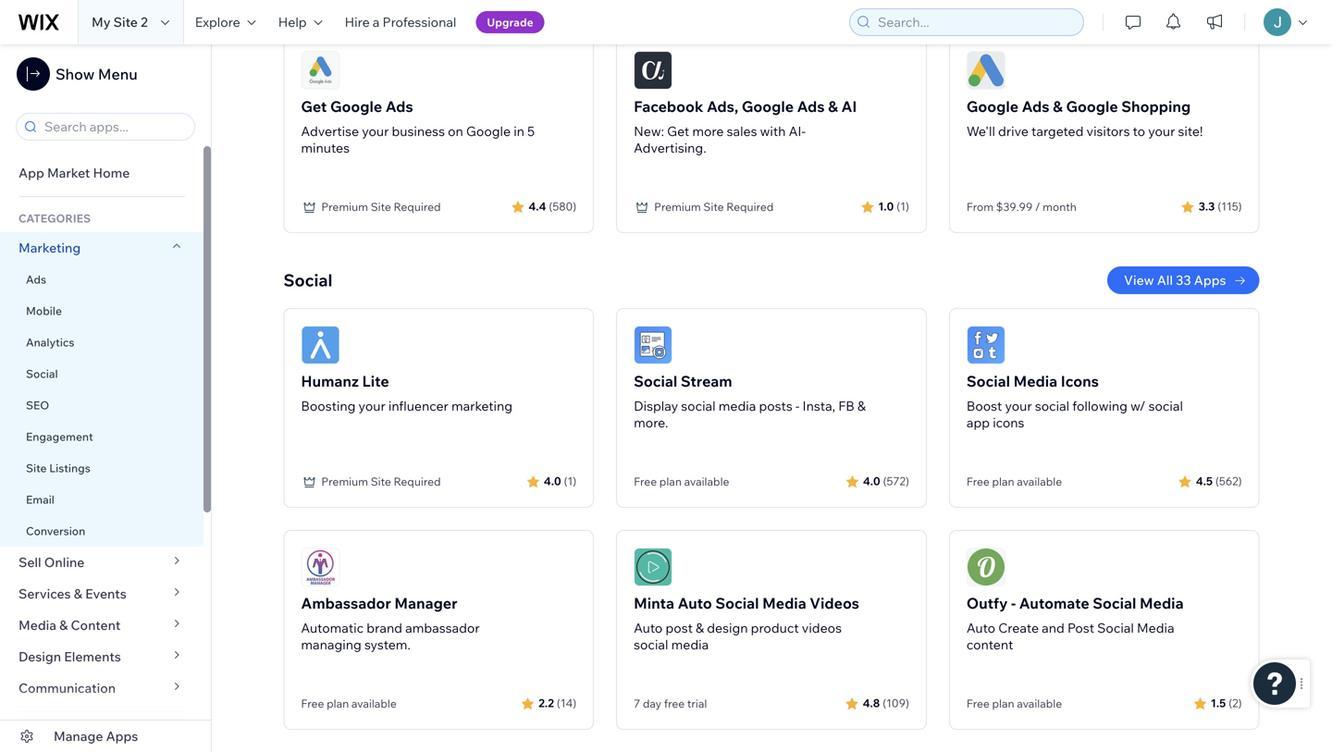 Task type: locate. For each thing, give the bounding box(es) containing it.
1 4.0 from the left
[[544, 474, 561, 488]]

1 vertical spatial (1)
[[564, 474, 577, 488]]

marketing link
[[0, 232, 204, 264]]

site down get google ads advertise your business on google in 5 minutes
[[371, 200, 391, 214]]

&
[[829, 97, 839, 116], [1054, 97, 1063, 116], [858, 398, 866, 414], [74, 586, 82, 602], [59, 617, 68, 634], [696, 620, 705, 636]]

apps right manage
[[106, 728, 138, 745]]

available for social
[[1018, 697, 1063, 711]]

plan down managing
[[327, 697, 349, 711]]

media left posts
[[719, 398, 757, 414]]

2.2 (14)
[[539, 697, 577, 710]]

required
[[394, 200, 441, 214], [727, 200, 774, 214], [394, 475, 441, 489]]

premium down the advertising. on the top of the page
[[655, 200, 701, 214]]

social media icons boost your social following w/ social app icons
[[967, 372, 1184, 431]]

auto inside the outfy - automate social media auto create and post social media content
[[967, 620, 996, 636]]

fb
[[839, 398, 855, 414]]

brand
[[367, 620, 403, 636]]

0 horizontal spatial media
[[672, 637, 709, 653]]

required for ads
[[394, 200, 441, 214]]

get inside get google ads advertise your business on google in 5 minutes
[[301, 97, 327, 116]]

your
[[362, 123, 389, 139], [1149, 123, 1176, 139], [359, 398, 386, 414], [1006, 398, 1033, 414]]

get google ads logo image
[[301, 51, 340, 90]]

your inside humanz lite boosting your influencer marketing
[[359, 398, 386, 414]]

social right w/ at the bottom
[[1149, 398, 1184, 414]]

0 horizontal spatial auto
[[634, 620, 663, 636]]

social inside minta auto social media videos auto post & design product videos social media
[[634, 637, 669, 653]]

0 horizontal spatial 4.0
[[544, 474, 561, 488]]

1 horizontal spatial 4.0
[[863, 474, 881, 488]]

manage apps link
[[0, 721, 211, 753]]

available down system.
[[352, 697, 397, 711]]

get up advertise
[[301, 97, 327, 116]]

required down business
[[394, 200, 441, 214]]

social down post on the bottom of the page
[[634, 637, 669, 653]]

site inside sidebar element
[[26, 461, 47, 475]]

ads up mobile
[[26, 273, 46, 286]]

auto down minta
[[634, 620, 663, 636]]

ambassador manager logo image
[[301, 548, 340, 587]]

social up the design at the right bottom of page
[[716, 594, 760, 613]]

available
[[685, 475, 730, 489], [1018, 475, 1063, 489], [352, 697, 397, 711], [1018, 697, 1063, 711]]

manager
[[395, 594, 458, 613]]

2 4.0 from the left
[[863, 474, 881, 488]]

facebook ads, google ads & ai logo image
[[634, 51, 673, 90]]

ads inside get google ads advertise your business on google in 5 minutes
[[386, 97, 413, 116]]

social inside minta auto social media videos auto post & design product videos social media
[[716, 594, 760, 613]]

free for social media icons
[[967, 475, 990, 489]]

product
[[751, 620, 799, 636]]

your up icons at the right bottom
[[1006, 398, 1033, 414]]

free for social stream
[[634, 475, 657, 489]]

free down app in the bottom of the page
[[967, 475, 990, 489]]

& left ai
[[829, 97, 839, 116]]

available down and
[[1018, 697, 1063, 711]]

ambassador
[[301, 594, 391, 613]]

social
[[682, 398, 716, 414], [1036, 398, 1070, 414], [1149, 398, 1184, 414], [634, 637, 669, 653]]

4.5 (562)
[[1197, 474, 1243, 488]]

(14)
[[557, 697, 577, 710]]

0 horizontal spatial (1)
[[564, 474, 577, 488]]

free down content
[[967, 697, 990, 711]]

free plan available down managing
[[301, 697, 397, 711]]

premium site required down "influencer"
[[322, 475, 441, 489]]

social up seo
[[26, 367, 58, 381]]

4.5
[[1197, 474, 1214, 488]]

your down "lite"
[[359, 398, 386, 414]]

help button
[[267, 0, 334, 44]]

ads up targeted
[[1023, 97, 1050, 116]]

business
[[392, 123, 445, 139]]

media down post on the bottom of the page
[[672, 637, 709, 653]]

auto up post on the bottom of the page
[[678, 594, 713, 613]]

google up 'we'll'
[[967, 97, 1019, 116]]

premium site required down the advertising. on the top of the page
[[655, 200, 774, 214]]

media & content link
[[0, 610, 204, 641]]

& left 'events'
[[74, 586, 82, 602]]

available for social
[[685, 475, 730, 489]]

communication link
[[0, 673, 204, 704]]

a
[[373, 14, 380, 30]]

your left business
[[362, 123, 389, 139]]

media & content
[[19, 617, 121, 634]]

plan down content
[[993, 697, 1015, 711]]

1 vertical spatial media
[[672, 637, 709, 653]]

0 vertical spatial apps
[[1195, 272, 1227, 288]]

(562)
[[1216, 474, 1243, 488]]

minutes
[[301, 140, 350, 156]]

0 horizontal spatial get
[[301, 97, 327, 116]]

required down sales
[[727, 200, 774, 214]]

ads link
[[0, 264, 204, 295]]

auto for outfy
[[967, 620, 996, 636]]

content
[[71, 617, 121, 634]]

site down the advertising. on the top of the page
[[704, 200, 724, 214]]

communication
[[19, 680, 119, 697]]

day
[[643, 697, 662, 711]]

in
[[514, 123, 525, 139]]

minta auto social media videos logo image
[[634, 548, 673, 587]]

1 vertical spatial -
[[1012, 594, 1017, 613]]

google up with on the top of page
[[742, 97, 794, 116]]

social up display
[[634, 372, 678, 391]]

ads up business
[[386, 97, 413, 116]]

sell online link
[[0, 547, 204, 579]]

3.3
[[1199, 199, 1216, 213]]

free plan available down content
[[967, 697, 1063, 711]]

google ads & google shopping logo image
[[967, 51, 1006, 90]]

facebook ads, google ads & ai new: get more sales with ai- advertising.
[[634, 97, 858, 156]]

get google ads advertise your business on google in 5 minutes
[[301, 97, 535, 156]]

1 horizontal spatial auto
[[678, 594, 713, 613]]

ads up ai-
[[798, 97, 825, 116]]

social down the icons
[[1036, 398, 1070, 414]]

elements
[[64, 649, 121, 665]]

free down managing
[[301, 697, 324, 711]]

& right post on the bottom of the page
[[696, 620, 705, 636]]

- up create
[[1012, 594, 1017, 613]]

free plan available down more.
[[634, 475, 730, 489]]

videos
[[802, 620, 842, 636]]

google ads & google shopping we'll drive targeted visitors to your site!
[[967, 97, 1204, 139]]

plan down more.
[[660, 475, 682, 489]]

7 day free trial
[[634, 697, 708, 711]]

site up email in the left bottom of the page
[[26, 461, 47, 475]]

required for google
[[727, 200, 774, 214]]

plan for automate
[[993, 697, 1015, 711]]

1 vertical spatial apps
[[106, 728, 138, 745]]

shopping
[[1122, 97, 1192, 116]]

(115)
[[1219, 199, 1243, 213]]

social up boost
[[967, 372, 1011, 391]]

0 horizontal spatial -
[[796, 398, 800, 414]]

plan down icons at the right bottom
[[993, 475, 1015, 489]]

1.0
[[879, 199, 894, 213]]

0 horizontal spatial apps
[[106, 728, 138, 745]]

0 vertical spatial -
[[796, 398, 800, 414]]

social stream logo image
[[634, 326, 673, 365]]

free down more.
[[634, 475, 657, 489]]

design elements
[[19, 649, 121, 665]]

1 horizontal spatial get
[[668, 123, 690, 139]]

from
[[967, 200, 994, 214]]

professional
[[383, 14, 457, 30]]

1.0 (1)
[[879, 199, 910, 213]]

free plan available
[[634, 475, 730, 489], [967, 475, 1063, 489], [301, 697, 397, 711], [967, 697, 1063, 711]]

site for 4.0 (1)
[[371, 475, 391, 489]]

apps right 33
[[1195, 272, 1227, 288]]

premium site required for ads,
[[655, 200, 774, 214]]

services & events link
[[0, 579, 204, 610]]

0 vertical spatial (1)
[[897, 199, 910, 213]]

1.5 (2)
[[1211, 697, 1243, 710]]

available down social stream display social media posts - insta, fb & more.
[[685, 475, 730, 489]]

premium down minutes
[[322, 200, 368, 214]]

1 vertical spatial get
[[668, 123, 690, 139]]

& up targeted
[[1054, 97, 1063, 116]]

conversion
[[26, 524, 85, 538]]

site left the '2'
[[114, 14, 138, 30]]

& right fb
[[858, 398, 866, 414]]

categories
[[19, 212, 91, 225]]

free plan available for automatic
[[301, 697, 397, 711]]

marketing
[[452, 398, 513, 414]]

- left insta,
[[796, 398, 800, 414]]

sell online
[[19, 554, 85, 571]]

from $39.99 / month
[[967, 200, 1077, 214]]

automate
[[1020, 594, 1090, 613]]

1 horizontal spatial (1)
[[897, 199, 910, 213]]

boost
[[967, 398, 1003, 414]]

automatic
[[301, 620, 364, 636]]

hire a professional
[[345, 14, 457, 30]]

content
[[967, 637, 1014, 653]]

2 horizontal spatial auto
[[967, 620, 996, 636]]

free plan available for display
[[634, 475, 730, 489]]

hire
[[345, 14, 370, 30]]

(572)
[[884, 474, 910, 488]]

0 vertical spatial media
[[719, 398, 757, 414]]

1 horizontal spatial -
[[1012, 594, 1017, 613]]

social stream display social media posts - insta, fb & more.
[[634, 372, 866, 431]]

free
[[664, 697, 685, 711]]

your right to
[[1149, 123, 1176, 139]]

media
[[1014, 372, 1058, 391], [763, 594, 807, 613], [1140, 594, 1184, 613], [19, 617, 56, 634], [1138, 620, 1175, 636]]

humanz lite boosting your influencer marketing
[[301, 372, 513, 414]]

0 vertical spatial get
[[301, 97, 327, 116]]

1 horizontal spatial apps
[[1195, 272, 1227, 288]]

show menu
[[56, 65, 138, 83]]

app market home
[[19, 165, 130, 181]]

auto
[[678, 594, 713, 613], [634, 620, 663, 636], [967, 620, 996, 636]]

ads,
[[707, 97, 739, 116]]

posts
[[759, 398, 793, 414]]

3.3 (115)
[[1199, 199, 1243, 213]]

social inside social stream display social media posts - insta, fb & more.
[[634, 372, 678, 391]]

social inside "social media icons boost your social following w/ social app icons"
[[967, 372, 1011, 391]]

site listings
[[26, 461, 90, 475]]

plan
[[660, 475, 682, 489], [993, 475, 1015, 489], [327, 697, 349, 711], [993, 697, 1015, 711]]

7
[[634, 697, 641, 711]]

get up the advertising. on the top of the page
[[668, 123, 690, 139]]

auto up content
[[967, 620, 996, 636]]

site down "influencer"
[[371, 475, 391, 489]]

social down stream
[[682, 398, 716, 414]]

premium site required down minutes
[[322, 200, 441, 214]]

available for brand
[[352, 697, 397, 711]]

1 horizontal spatial media
[[719, 398, 757, 414]]

influencer
[[389, 398, 449, 414]]

free plan available down icons at the right bottom
[[967, 475, 1063, 489]]

apps
[[1195, 272, 1227, 288], [106, 728, 138, 745]]

humanz lite logo image
[[301, 326, 340, 365]]

ads inside google ads & google shopping we'll drive targeted visitors to your site!
[[1023, 97, 1050, 116]]

premium for get
[[322, 200, 368, 214]]

available down icons at the right bottom
[[1018, 475, 1063, 489]]

email
[[26, 493, 55, 507]]



Task type: describe. For each thing, give the bounding box(es) containing it.
4.0 for social stream
[[863, 474, 881, 488]]

seo
[[26, 398, 49, 412]]

market
[[47, 165, 90, 181]]

Search... field
[[873, 9, 1078, 35]]

ambassador manager automatic brand ambassador managing system.
[[301, 594, 480, 653]]

media inside minta auto social media videos auto post & design product videos social media
[[763, 594, 807, 613]]

premium down boosting
[[322, 475, 368, 489]]

available for boost
[[1018, 475, 1063, 489]]

sales
[[727, 123, 758, 139]]

ai
[[842, 97, 858, 116]]

online
[[44, 554, 85, 571]]

media inside sidebar element
[[19, 617, 56, 634]]

(1) for 4.0 (1)
[[564, 474, 577, 488]]

ads inside sidebar element
[[26, 273, 46, 286]]

show
[[56, 65, 95, 83]]

ambassador
[[406, 620, 480, 636]]

apps inside 'link'
[[106, 728, 138, 745]]

& inside 'link'
[[74, 586, 82, 602]]

social link
[[0, 358, 204, 390]]

4.0 (1)
[[544, 474, 577, 488]]

free plan available for icons
[[967, 475, 1063, 489]]

show menu button
[[17, 57, 138, 91]]

free for ambassador manager
[[301, 697, 324, 711]]

required down "influencer"
[[394, 475, 441, 489]]

on
[[448, 123, 464, 139]]

icons
[[1062, 372, 1100, 391]]

free plan available for automate
[[967, 697, 1063, 711]]

view all 33 apps
[[1125, 272, 1227, 288]]

design
[[707, 620, 748, 636]]

(580)
[[549, 199, 577, 213]]

trial
[[688, 697, 708, 711]]

premium site required for google
[[322, 200, 441, 214]]

- inside social stream display social media posts - insta, fb & more.
[[796, 398, 800, 414]]

premium for facebook
[[655, 200, 701, 214]]

all
[[1158, 272, 1174, 288]]

and
[[1042, 620, 1065, 636]]

advertise
[[301, 123, 359, 139]]

social inside the social link
[[26, 367, 58, 381]]

view all 33 apps link
[[1108, 267, 1260, 294]]

google up visitors
[[1067, 97, 1119, 116]]

facebook
[[634, 97, 704, 116]]

your inside "social media icons boost your social following w/ social app icons"
[[1006, 398, 1033, 414]]

following
[[1073, 398, 1128, 414]]

mobile link
[[0, 295, 204, 327]]

media inside social stream display social media posts - insta, fb & more.
[[719, 398, 757, 414]]

media inside "social media icons boost your social following w/ social app icons"
[[1014, 372, 1058, 391]]

lite
[[362, 372, 389, 391]]

plan for display
[[660, 475, 682, 489]]

(2)
[[1230, 697, 1243, 710]]

google left in
[[466, 123, 511, 139]]

- inside the outfy - automate social media auto create and post social media content
[[1012, 594, 1017, 613]]

(1) for 1.0 (1)
[[897, 199, 910, 213]]

analytics link
[[0, 327, 204, 358]]

analytics
[[26, 336, 74, 349]]

sell
[[19, 554, 41, 571]]

get inside facebook ads, google ads & ai new: get more sales with ai- advertising.
[[668, 123, 690, 139]]

Search apps... field
[[39, 114, 189, 140]]

& inside social stream display social media posts - insta, fb & more.
[[858, 398, 866, 414]]

& inside facebook ads, google ads & ai new: get more sales with ai- advertising.
[[829, 97, 839, 116]]

menu
[[98, 65, 138, 83]]

/
[[1036, 200, 1041, 214]]

humanz
[[301, 372, 359, 391]]

app
[[967, 415, 990, 431]]

advertising.
[[634, 140, 707, 156]]

4.0 for humanz lite
[[544, 474, 561, 488]]

visitors
[[1087, 123, 1131, 139]]

post
[[1068, 620, 1095, 636]]

auto for minta
[[634, 620, 663, 636]]

& inside minta auto social media videos auto post & design product videos social media
[[696, 620, 705, 636]]

sidebar element
[[0, 44, 212, 753]]

& left content on the bottom of the page
[[59, 617, 68, 634]]

media inside minta auto social media videos auto post & design product videos social media
[[672, 637, 709, 653]]

google inside facebook ads, google ads & ai new: get more sales with ai- advertising.
[[742, 97, 794, 116]]

services
[[19, 586, 71, 602]]

33
[[1177, 272, 1192, 288]]

insta,
[[803, 398, 836, 414]]

upgrade
[[487, 15, 534, 29]]

boosting
[[301, 398, 356, 414]]

home
[[93, 165, 130, 181]]

app market home link
[[0, 157, 204, 189]]

site for 4.4 (580)
[[371, 200, 391, 214]]

manage apps
[[54, 728, 138, 745]]

social inside social stream display social media posts - insta, fb & more.
[[682, 398, 716, 414]]

services & events
[[19, 586, 127, 602]]

social up post
[[1093, 594, 1137, 613]]

social media icons logo image
[[967, 326, 1006, 365]]

design elements link
[[0, 641, 204, 673]]

more.
[[634, 415, 669, 431]]

design
[[19, 649, 61, 665]]

outfy - automate social media logo image
[[967, 548, 1006, 587]]

4.4 (580)
[[529, 199, 577, 213]]

post
[[666, 620, 693, 636]]

icons
[[993, 415, 1025, 431]]

month
[[1043, 200, 1077, 214]]

plan for icons
[[993, 475, 1015, 489]]

app
[[19, 165, 44, 181]]

help
[[278, 14, 307, 30]]

managing
[[301, 637, 362, 653]]

events
[[85, 586, 127, 602]]

site for 1.0 (1)
[[704, 200, 724, 214]]

social up humanz lite logo
[[284, 270, 333, 291]]

system.
[[365, 637, 411, 653]]

your inside get google ads advertise your business on google in 5 minutes
[[362, 123, 389, 139]]

targeted
[[1032, 123, 1084, 139]]

ads inside facebook ads, google ads & ai new: get more sales with ai- advertising.
[[798, 97, 825, 116]]

email link
[[0, 484, 204, 516]]

social right post
[[1098, 620, 1135, 636]]

5
[[528, 123, 535, 139]]

manage
[[54, 728, 103, 745]]

to
[[1134, 123, 1146, 139]]

& inside google ads & google shopping we'll drive targeted visitors to your site!
[[1054, 97, 1063, 116]]

site listings link
[[0, 453, 204, 484]]

2.2
[[539, 697, 554, 710]]

google up advertise
[[330, 97, 382, 116]]

with
[[761, 123, 786, 139]]

stream
[[681, 372, 733, 391]]

free for outfy - automate social media
[[967, 697, 990, 711]]

your inside google ads & google shopping we'll drive targeted visitors to your site!
[[1149, 123, 1176, 139]]

plan for automatic
[[327, 697, 349, 711]]



Task type: vqa. For each thing, say whether or not it's contained in the screenshot.


